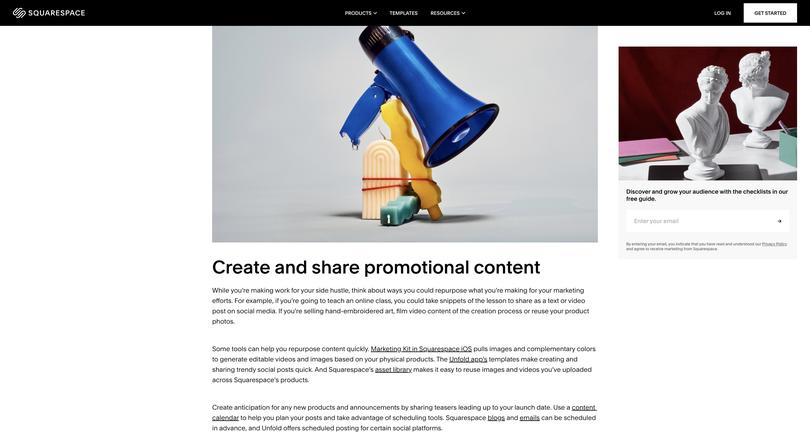 Task type: vqa. For each thing, say whether or not it's contained in the screenshot.
the share inside the While you're making work for your side hustle, think about ways you could repurpose what you're making for your marketing efforts. For example, if you're going to teach an online class, you could take snippets of the lesson to share as a text or video post on social media. If you're selling hand-embroidered art, film video content of the creation process or reuse your product photos.
yes



Task type: describe. For each thing, give the bounding box(es) containing it.
your inside the discover and grow your audience with the checklists in our free guide.
[[680, 188, 692, 196]]

1 horizontal spatial unfold
[[450, 356, 470, 363]]

on inside pulls images and complementary colors to generate editable videos and images based on your physical products. the
[[356, 356, 363, 363]]

tools
[[232, 345, 247, 353]]

free
[[627, 195, 638, 203]]

calendar
[[212, 414, 239, 422]]

product
[[566, 307, 590, 315]]

up
[[483, 404, 491, 412]]

0 horizontal spatial scheduled
[[302, 424, 335, 432]]

going
[[301, 297, 319, 305]]

and inside can be scheduled in advance, and unfold offers scheduled posting for certain social platforms.
[[249, 424, 260, 432]]

templates link
[[390, 0, 418, 26]]

embroidered
[[344, 307, 384, 315]]

what
[[469, 287, 484, 294]]

read
[[717, 242, 725, 247]]

colors
[[577, 345, 596, 353]]

content inside content calendar
[[572, 404, 596, 412]]

leading
[[459, 404, 482, 412]]

by entering your email, you indicate that you have read and understood our privacy policy and agree         to receive marketing from squarespace.
[[627, 242, 788, 251]]

1 horizontal spatial in
[[413, 345, 418, 353]]

trendy
[[237, 366, 256, 374]]

your down "text"
[[551, 307, 564, 315]]

your up 'blogs' link
[[500, 404, 513, 412]]

for up the as
[[529, 287, 538, 294]]

0 horizontal spatial repurpose
[[289, 345, 321, 353]]

content calendar link
[[212, 404, 597, 422]]

a inside while you're making work for your side hustle, think about ways you could repurpose what you're making for your marketing efforts. for example, if you're going to teach an online class, you could take snippets of the lesson to share as a text or video post on social media. if you're selling hand-embroidered art, film video content of the creation process or reuse your product photos.
[[543, 297, 547, 305]]

any
[[281, 404, 292, 412]]

ways
[[387, 287, 403, 294]]

library
[[393, 366, 412, 374]]

squarespace's inside templates make creating and sharing trendy social posts quick. and squarespace's
[[329, 366, 374, 374]]

products
[[308, 404, 335, 412]]

selling
[[304, 307, 324, 315]]

kit
[[403, 345, 411, 353]]

platforms.
[[413, 424, 443, 432]]

in
[[726, 10, 732, 16]]

in inside can be scheduled in advance, and unfold offers scheduled posting for certain social platforms.
[[212, 424, 218, 432]]

you've
[[541, 366, 561, 374]]

text
[[548, 297, 559, 305]]

products. inside makes it easy to reuse images and videos you've uploaded across squarespace's products.
[[281, 376, 310, 384]]

creating
[[540, 356, 565, 363]]

social inside while you're making work for your side hustle, think about ways you could repurpose what you're making for your marketing efforts. for example, if you're going to teach an online class, you could take snippets of the lesson to share as a text or video post on social media. if you're selling hand-embroidered art, film video content of the creation process or reuse your product photos.
[[237, 307, 255, 315]]

hustle,
[[330, 287, 350, 294]]

marketing
[[371, 345, 402, 353]]

online
[[356, 297, 374, 305]]

easy
[[441, 366, 455, 374]]

1 vertical spatial or
[[524, 307, 530, 315]]

marketing kit in squarespace ios link
[[371, 345, 472, 353]]

social inside can be scheduled in advance, and unfold offers scheduled posting for certain social platforms.
[[393, 424, 411, 432]]

emails
[[520, 414, 540, 422]]

can be scheduled in advance, and unfold offers scheduled posting for certain social platforms.
[[212, 414, 598, 432]]

products
[[345, 10, 372, 16]]

posts inside templates make creating and sharing trendy social posts quick. and squarespace's
[[277, 366, 294, 374]]

0 horizontal spatial take
[[337, 414, 350, 422]]

products button
[[345, 0, 377, 26]]

0 vertical spatial could
[[417, 287, 434, 294]]

promotional
[[364, 256, 470, 278]]

some tools can help you repurpose content quickly. marketing kit in squarespace ios
[[212, 345, 472, 353]]

1 horizontal spatial sharing
[[410, 404, 433, 412]]

and right 'products'
[[337, 404, 349, 412]]

certain
[[371, 424, 392, 432]]

sharing inside templates make creating and sharing trendy social posts quick. and squarespace's
[[212, 366, 235, 374]]

work
[[275, 287, 290, 294]]

your up "going" at bottom
[[301, 287, 314, 294]]

to inside by entering your email, you indicate that you have read and understood our privacy policy and agree         to receive marketing from squarespace.
[[646, 247, 650, 251]]

templates make creating and sharing trendy social posts quick. and squarespace's
[[212, 356, 580, 374]]

offers
[[284, 424, 301, 432]]

1 horizontal spatial a
[[567, 404, 571, 412]]

asset
[[376, 366, 392, 374]]

0 horizontal spatial video
[[409, 307, 426, 315]]

squarespace's inside makes it easy to reuse images and videos you've uploaded across squarespace's products.
[[234, 376, 279, 384]]

asset library link
[[376, 366, 412, 374]]

media.
[[256, 307, 277, 315]]

understood
[[734, 242, 755, 247]]

0 vertical spatial squarespace
[[420, 345, 460, 353]]

email,
[[657, 242, 668, 247]]

1 horizontal spatial posts
[[306, 414, 322, 422]]

repurpose inside while you're making work for your side hustle, think about ways you could repurpose what you're making for your marketing efforts. for example, if you're going to teach an online class, you could take snippets of the lesson to share as a text or video post on social media. if you're selling hand-embroidered art, film video content of the creation process or reuse your product photos.
[[436, 287, 467, 294]]

in inside the discover and grow your audience with the checklists in our free guide.
[[773, 188, 778, 196]]

receive
[[651, 247, 664, 251]]

posting
[[336, 424, 359, 432]]

from
[[684, 247, 693, 251]]

blogs
[[488, 414, 505, 422]]

and left agree
[[627, 247, 634, 251]]

your inside pulls images and complementary colors to generate editable videos and images based on your physical products. the
[[365, 356, 378, 363]]

0 vertical spatial or
[[561, 297, 567, 305]]

privacy policy link
[[763, 242, 788, 247]]

film
[[397, 307, 408, 315]]

and inside the discover and grow your audience with the checklists in our free guide.
[[652, 188, 663, 196]]

discover
[[627, 188, 651, 196]]

by
[[402, 404, 409, 412]]

blogs link
[[488, 414, 505, 422]]

create for create anticipation for any new products and announcements by sharing teasers leading up to your launch date. use a
[[212, 404, 233, 412]]

your up the as
[[539, 287, 552, 294]]

get started
[[755, 10, 787, 16]]

0 vertical spatial share
[[312, 256, 360, 278]]

1 vertical spatial images
[[311, 356, 333, 363]]

2 horizontal spatial of
[[468, 297, 474, 305]]

squarespace logo link
[[13, 8, 170, 18]]

makes it easy to reuse images and videos you've uploaded across squarespace's products.
[[212, 366, 594, 384]]

about
[[368, 287, 386, 294]]

2 making from the left
[[505, 287, 528, 294]]

marketing for your
[[554, 287, 585, 294]]

to right up
[[493, 404, 499, 412]]

creation
[[472, 307, 497, 315]]

log
[[715, 10, 725, 16]]

to down anticipation
[[241, 414, 247, 422]]

images inside makes it easy to reuse images and videos you've uploaded across squarespace's products.
[[482, 366, 505, 374]]

your down new
[[291, 414, 304, 422]]

while you're making work for your side hustle, think about ways you could repurpose what you're making for your marketing efforts. for example, if you're going to teach an online class, you could take snippets of the lesson to share as a text or video post on social media. if you're selling hand-embroidered art, film video content of the creation process or reuse your product photos.
[[212, 287, 591, 325]]

can inside can be scheduled in advance, and unfold offers scheduled posting for certain social platforms.
[[542, 414, 553, 422]]

post
[[212, 307, 226, 315]]

have
[[707, 242, 716, 247]]

announcements
[[350, 404, 400, 412]]

date.
[[537, 404, 552, 412]]

1 vertical spatial squarespace
[[446, 414, 487, 422]]

be
[[555, 414, 563, 422]]

our inside the discover and grow your audience with the checklists in our free guide.
[[779, 188, 789, 196]]



Task type: locate. For each thing, give the bounding box(es) containing it.
squarespace down leading at the right of page
[[446, 414, 487, 422]]

and up uploaded
[[566, 356, 578, 363]]

by
[[627, 242, 631, 247]]

0 horizontal spatial reuse
[[464, 366, 481, 374]]

some
[[212, 345, 230, 353]]

scheduled right be
[[564, 414, 597, 422]]

reuse down the as
[[532, 307, 549, 315]]

posts down 'products'
[[306, 414, 322, 422]]

to right easy
[[456, 366, 462, 374]]

making up example,
[[251, 287, 274, 294]]

0 vertical spatial of
[[468, 297, 474, 305]]

2 horizontal spatial social
[[393, 424, 411, 432]]

example,
[[246, 297, 274, 305]]

privacy
[[763, 242, 776, 247]]

1 horizontal spatial the
[[476, 297, 485, 305]]

help down anticipation
[[248, 414, 262, 422]]

1 horizontal spatial repurpose
[[436, 287, 467, 294]]

our
[[779, 188, 789, 196], [756, 242, 762, 247]]

0 horizontal spatial marketing
[[554, 287, 585, 294]]

and inside makes it easy to reuse images and videos you've uploaded across squarespace's products.
[[507, 366, 518, 374]]

1 horizontal spatial of
[[453, 307, 459, 315]]

your inside by entering your email, you indicate that you have read and understood our privacy policy and agree         to receive marketing from squarespace.
[[648, 242, 656, 247]]

sharing
[[212, 366, 235, 374], [410, 404, 433, 412]]

art,
[[386, 307, 395, 315]]

squarespace up the
[[420, 345, 460, 353]]

in right kit
[[413, 345, 418, 353]]

share inside while you're making work for your side hustle, think about ways you could repurpose what you're making for your marketing efforts. for example, if you're going to teach an online class, you could take snippets of the lesson to share as a text or video post on social media. if you're selling hand-embroidered art, film video content of the creation process or reuse your product photos.
[[516, 297, 533, 305]]

0 horizontal spatial social
[[237, 307, 255, 315]]

and left the grow
[[652, 188, 663, 196]]

makes
[[414, 366, 434, 374]]

0 horizontal spatial of
[[385, 414, 391, 422]]

videos inside pulls images and complementary colors to generate editable videos and images based on your physical products. the
[[276, 356, 296, 363]]

1 vertical spatial reuse
[[464, 366, 481, 374]]

0 horizontal spatial our
[[756, 242, 762, 247]]

take up posting
[[337, 414, 350, 422]]

videos down make
[[520, 366, 540, 374]]

video up product at the bottom right of page
[[569, 297, 586, 305]]

images
[[490, 345, 512, 353], [311, 356, 333, 363], [482, 366, 505, 374]]

content
[[474, 256, 541, 278], [428, 307, 451, 315], [322, 345, 345, 353], [572, 404, 596, 412]]

1 create from the top
[[212, 256, 271, 278]]

1 horizontal spatial making
[[505, 287, 528, 294]]

2 vertical spatial of
[[385, 414, 391, 422]]

0 vertical spatial the
[[733, 188, 742, 196]]

1 vertical spatial scheduled
[[302, 424, 335, 432]]

could down promotional
[[417, 287, 434, 294]]

policy
[[777, 242, 788, 247]]

emails link
[[520, 414, 540, 422]]

0 horizontal spatial products.
[[281, 376, 310, 384]]

0 vertical spatial on
[[227, 307, 235, 315]]

0 horizontal spatial making
[[251, 287, 274, 294]]

discover and grow your audience with the checklists in our free guide.
[[627, 188, 789, 203]]

making
[[251, 287, 274, 294], [505, 287, 528, 294]]

scheduling
[[393, 414, 427, 422]]

the
[[733, 188, 742, 196], [476, 297, 485, 305], [460, 307, 470, 315]]

you're
[[231, 287, 250, 294], [485, 287, 504, 294], [281, 297, 299, 305], [284, 307, 303, 315]]

products. down marketing kit in squarespace ios link
[[406, 356, 435, 363]]

in down calendar
[[212, 424, 218, 432]]

1 horizontal spatial our
[[779, 188, 789, 196]]

and down anticipation
[[249, 424, 260, 432]]

0 vertical spatial social
[[237, 307, 255, 315]]

take inside while you're making work for your side hustle, think about ways you could repurpose what you're making for your marketing efforts. for example, if you're going to teach an online class, you could take snippets of the lesson to share as a text or video post on social media. if you're selling hand-embroidered art, film video content of the creation process or reuse your product photos.
[[426, 297, 439, 305]]

0 horizontal spatial squarespace's
[[234, 376, 279, 384]]

1 horizontal spatial marketing
[[665, 247, 683, 251]]

and up quick.
[[297, 356, 309, 363]]

on down quickly.
[[356, 356, 363, 363]]

0 vertical spatial video
[[569, 297, 586, 305]]

the down the snippets
[[460, 307, 470, 315]]

social down 'editable'
[[258, 366, 276, 374]]

0 horizontal spatial in
[[212, 424, 218, 432]]

a right "use"
[[567, 404, 571, 412]]

2 vertical spatial in
[[212, 424, 218, 432]]

share left the as
[[516, 297, 533, 305]]

snippets
[[440, 297, 466, 305]]

1 vertical spatial share
[[516, 297, 533, 305]]

reuse inside makes it easy to reuse images and videos you've uploaded across squarespace's products.
[[464, 366, 481, 374]]

if
[[279, 307, 282, 315]]

1 vertical spatial on
[[356, 356, 363, 363]]

and down templates
[[507, 366, 518, 374]]

could up film
[[407, 297, 424, 305]]

posts left quick.
[[277, 366, 294, 374]]

marketing inside while you're making work for your side hustle, think about ways you could repurpose what you're making for your marketing efforts. for example, if you're going to teach an online class, you could take snippets of the lesson to share as a text or video post on social media. if you're selling hand-embroidered art, film video content of the creation process or reuse your product photos.
[[554, 287, 585, 294]]

on right post
[[227, 307, 235, 315]]

0 horizontal spatial or
[[524, 307, 530, 315]]

can down date.
[[542, 414, 553, 422]]

our right checklists
[[779, 188, 789, 196]]

of down create anticipation for any new products and announcements by sharing teasers leading up to your launch date. use a
[[385, 414, 391, 422]]

to help you plan your posts and take advantage of scheduling tools. squarespace blogs and emails
[[239, 414, 540, 422]]

and
[[652, 188, 663, 196], [726, 242, 733, 247], [627, 247, 634, 251], [275, 256, 308, 278], [514, 345, 526, 353], [297, 356, 309, 363], [566, 356, 578, 363], [507, 366, 518, 374], [337, 404, 349, 412], [324, 414, 336, 422], [507, 414, 519, 422], [249, 424, 260, 432]]

to down side
[[320, 297, 326, 305]]

0 vertical spatial our
[[779, 188, 789, 196]]

and right blogs at right bottom
[[507, 414, 519, 422]]

as
[[534, 297, 541, 305]]

our inside by entering your email, you indicate that you have read and understood our privacy policy and agree         to receive marketing from squarespace.
[[756, 242, 762, 247]]

0 vertical spatial products.
[[406, 356, 435, 363]]

None submit
[[769, 210, 790, 233]]

to inside pulls images and complementary colors to generate editable videos and images based on your physical products. the
[[212, 356, 218, 363]]

1 vertical spatial sharing
[[410, 404, 433, 412]]

a right the as
[[543, 297, 547, 305]]

reuse down unfold app's
[[464, 366, 481, 374]]

for inside can be scheduled in advance, and unfold offers scheduled posting for certain social platforms.
[[361, 424, 369, 432]]

1 vertical spatial help
[[248, 414, 262, 422]]

on inside while you're making work for your side hustle, think about ways you could repurpose what you're making for your marketing efforts. for example, if you're going to teach an online class, you could take snippets of the lesson to share as a text or video post on social media. if you're selling hand-embroidered art, film video content of the creation process or reuse your product photos.
[[227, 307, 235, 315]]

sharing up across
[[212, 366, 235, 374]]

advance,
[[219, 424, 247, 432]]

across
[[212, 376, 233, 384]]

0 vertical spatial unfold
[[450, 356, 470, 363]]

and inside templates make creating and sharing trendy social posts quick. and squarespace's
[[566, 356, 578, 363]]

if
[[276, 297, 279, 305]]

share up 'hustle,'
[[312, 256, 360, 278]]

squarespace's down "based"
[[329, 366, 374, 374]]

unfold
[[450, 356, 470, 363], [262, 424, 282, 432]]

0 vertical spatial can
[[248, 345, 260, 353]]

use
[[554, 404, 566, 412]]

advantage
[[351, 414, 384, 422]]

marketing
[[665, 247, 683, 251], [554, 287, 585, 294]]

social down scheduling
[[393, 424, 411, 432]]

to up process
[[508, 297, 514, 305]]

and right the read
[[726, 242, 733, 247]]

and up the work
[[275, 256, 308, 278]]

indicate
[[676, 242, 691, 247]]

to inside makes it easy to reuse images and videos you've uploaded across squarespace's products.
[[456, 366, 462, 374]]

images up and on the left bottom
[[311, 356, 333, 363]]

videos up quick.
[[276, 356, 296, 363]]

or right "text"
[[561, 297, 567, 305]]

0 vertical spatial help
[[261, 345, 275, 353]]

images up templates
[[490, 345, 512, 353]]

of down what
[[468, 297, 474, 305]]

2 horizontal spatial the
[[733, 188, 742, 196]]

uploaded
[[563, 366, 592, 374]]

social inside templates make creating and sharing trendy social posts quick. and squarespace's
[[258, 366, 276, 374]]

agree
[[635, 247, 645, 251]]

0 horizontal spatial share
[[312, 256, 360, 278]]

0 vertical spatial marketing
[[665, 247, 683, 251]]

for
[[235, 297, 244, 305]]

1 vertical spatial social
[[258, 366, 276, 374]]

the right with
[[733, 188, 742, 196]]

scheduled down 'products'
[[302, 424, 335, 432]]

photos.
[[212, 318, 235, 325]]

0 horizontal spatial can
[[248, 345, 260, 353]]

images down templates
[[482, 366, 505, 374]]

video right film
[[409, 307, 426, 315]]

in right checklists
[[773, 188, 778, 196]]

based
[[335, 356, 354, 363]]

templates
[[489, 356, 520, 363]]

the up creation
[[476, 297, 485, 305]]

unfold app's
[[450, 356, 488, 363]]

sharing up scheduling
[[410, 404, 433, 412]]

1 vertical spatial marketing
[[554, 287, 585, 294]]

1 horizontal spatial on
[[356, 356, 363, 363]]

and
[[315, 366, 327, 374]]

entering
[[632, 242, 648, 247]]

pulls images and complementary colors to generate editable videos and images based on your physical products. the
[[212, 345, 598, 363]]

pulls
[[474, 345, 488, 353]]

or
[[561, 297, 567, 305], [524, 307, 530, 315]]

squarespace logo image
[[13, 8, 85, 18]]

reuse inside while you're making work for your side hustle, think about ways you could repurpose what you're making for your marketing efforts. for example, if you're going to teach an online class, you could take snippets of the lesson to share as a text or video post on social media. if you're selling hand-embroidered art, film video content of the creation process or reuse your product photos.
[[532, 307, 549, 315]]

making up process
[[505, 287, 528, 294]]

marketing left 'from'
[[665, 247, 683, 251]]

your left "email,"
[[648, 242, 656, 247]]

1 horizontal spatial or
[[561, 297, 567, 305]]

and down 'products'
[[324, 414, 336, 422]]

1 horizontal spatial can
[[542, 414, 553, 422]]

checklists
[[744, 188, 772, 196]]

Enter your email email field
[[627, 210, 769, 233]]

1 vertical spatial video
[[409, 307, 426, 315]]

0 vertical spatial repurpose
[[436, 287, 467, 294]]

unfold down 'plan'
[[262, 424, 282, 432]]

class,
[[376, 297, 393, 305]]

help up 'editable'
[[261, 345, 275, 353]]

or right process
[[524, 307, 530, 315]]

launch
[[515, 404, 536, 412]]

squarespace.
[[694, 247, 719, 251]]

0 vertical spatial create
[[212, 256, 271, 278]]

can
[[248, 345, 260, 353], [542, 414, 553, 422]]

create up while
[[212, 256, 271, 278]]

1 vertical spatial create
[[212, 404, 233, 412]]

0 vertical spatial squarespace's
[[329, 366, 374, 374]]

the inside the discover and grow your audience with the checklists in our free guide.
[[733, 188, 742, 196]]

audience
[[693, 188, 719, 196]]

physical
[[380, 356, 405, 363]]

2 vertical spatial social
[[393, 424, 411, 432]]

1 making from the left
[[251, 287, 274, 294]]

1 vertical spatial in
[[413, 345, 418, 353]]

1 horizontal spatial squarespace's
[[329, 366, 374, 374]]

for right the work
[[292, 287, 300, 294]]

for down advantage at the left bottom
[[361, 424, 369, 432]]

content inside while you're making work for your side hustle, think about ways you could repurpose what you're making for your marketing efforts. for example, if you're going to teach an online class, you could take snippets of the lesson to share as a text or video post on social media. if you're selling hand-embroidered art, film video content of the creation process or reuse your product photos.
[[428, 307, 451, 315]]

new
[[294, 404, 306, 412]]

videos
[[276, 356, 296, 363], [520, 366, 540, 374]]

app's
[[471, 356, 488, 363]]

marketing for receive
[[665, 247, 683, 251]]

the
[[437, 356, 448, 363]]

0 vertical spatial sharing
[[212, 366, 235, 374]]

2 horizontal spatial in
[[773, 188, 778, 196]]

0 horizontal spatial on
[[227, 307, 235, 315]]

create up calendar
[[212, 404, 233, 412]]

log             in
[[715, 10, 732, 16]]

your up asset
[[365, 356, 378, 363]]

0 vertical spatial in
[[773, 188, 778, 196]]

log             in link
[[715, 10, 732, 16]]

of
[[468, 297, 474, 305], [453, 307, 459, 315], [385, 414, 391, 422]]

get
[[755, 10, 765, 16]]

you
[[669, 242, 676, 247], [700, 242, 706, 247], [404, 287, 415, 294], [394, 297, 406, 305], [276, 345, 287, 353], [263, 414, 274, 422]]

while
[[212, 287, 229, 294]]

1 horizontal spatial video
[[569, 297, 586, 305]]

content calendar
[[212, 404, 597, 422]]

0 horizontal spatial unfold
[[262, 424, 282, 432]]

videos inside makes it easy to reuse images and videos you've uploaded across squarespace's products.
[[520, 366, 540, 374]]

quick.
[[296, 366, 313, 374]]

1 vertical spatial our
[[756, 242, 762, 247]]

0 vertical spatial posts
[[277, 366, 294, 374]]

repurpose up the snippets
[[436, 287, 467, 294]]

to down some
[[212, 356, 218, 363]]

social down "for" at the left
[[237, 307, 255, 315]]

in
[[773, 188, 778, 196], [413, 345, 418, 353], [212, 424, 218, 432]]

squarespace's down trendy
[[234, 376, 279, 384]]

generate
[[220, 356, 248, 363]]

0 vertical spatial a
[[543, 297, 547, 305]]

1 horizontal spatial reuse
[[532, 307, 549, 315]]

repurpose up quick.
[[289, 345, 321, 353]]

2 create from the top
[[212, 404, 233, 412]]

0 vertical spatial reuse
[[532, 307, 549, 315]]

2 vertical spatial images
[[482, 366, 505, 374]]

1 vertical spatial posts
[[306, 414, 322, 422]]

1 horizontal spatial scheduled
[[564, 414, 597, 422]]

1 horizontal spatial videos
[[520, 366, 540, 374]]

1 vertical spatial of
[[453, 307, 459, 315]]

scheduled
[[564, 414, 597, 422], [302, 424, 335, 432]]

process
[[498, 307, 523, 315]]

create for create and share promotional content
[[212, 256, 271, 278]]

0 horizontal spatial the
[[460, 307, 470, 315]]

1 vertical spatial a
[[567, 404, 571, 412]]

1 vertical spatial squarespace's
[[234, 376, 279, 384]]

tools.
[[428, 414, 445, 422]]

take
[[426, 297, 439, 305], [337, 414, 350, 422]]

create anticipation for any new products and announcements by sharing teasers leading up to your launch date. use a
[[212, 404, 572, 412]]

of down the snippets
[[453, 307, 459, 315]]

started
[[766, 10, 787, 16]]

resources
[[431, 10, 460, 16]]

1 vertical spatial videos
[[520, 366, 540, 374]]

resources button
[[431, 0, 465, 26]]

1 horizontal spatial share
[[516, 297, 533, 305]]

marketing inside by entering your email, you indicate that you have read and understood our privacy policy and agree         to receive marketing from squarespace.
[[665, 247, 683, 251]]

1 vertical spatial could
[[407, 297, 424, 305]]

asset library
[[376, 366, 412, 374]]

1 vertical spatial take
[[337, 414, 350, 422]]

1 horizontal spatial take
[[426, 297, 439, 305]]

0 vertical spatial images
[[490, 345, 512, 353]]

unfold inside can be scheduled in advance, and unfold offers scheduled posting for certain social platforms.
[[262, 424, 282, 432]]

0 horizontal spatial sharing
[[212, 366, 235, 374]]

1 vertical spatial products.
[[281, 376, 310, 384]]

to right agree
[[646, 247, 650, 251]]

your right the grow
[[680, 188, 692, 196]]

and up make
[[514, 345, 526, 353]]

our left privacy
[[756, 242, 762, 247]]

products. inside pulls images and complementary colors to generate editable videos and images based on your physical products. the
[[406, 356, 435, 363]]

take left the snippets
[[426, 297, 439, 305]]

1 vertical spatial the
[[476, 297, 485, 305]]

products. down quick.
[[281, 376, 310, 384]]

can up 'editable'
[[248, 345, 260, 353]]

0 vertical spatial scheduled
[[564, 414, 597, 422]]

for left any
[[272, 404, 280, 412]]

a
[[543, 297, 547, 305], [567, 404, 571, 412]]

marketing up "text"
[[554, 287, 585, 294]]

2 vertical spatial the
[[460, 307, 470, 315]]

0 vertical spatial take
[[426, 297, 439, 305]]

that
[[692, 242, 699, 247]]

with
[[720, 188, 732, 196]]

0 vertical spatial videos
[[276, 356, 296, 363]]

complementary
[[527, 345, 576, 353]]

unfold down ios
[[450, 356, 470, 363]]



